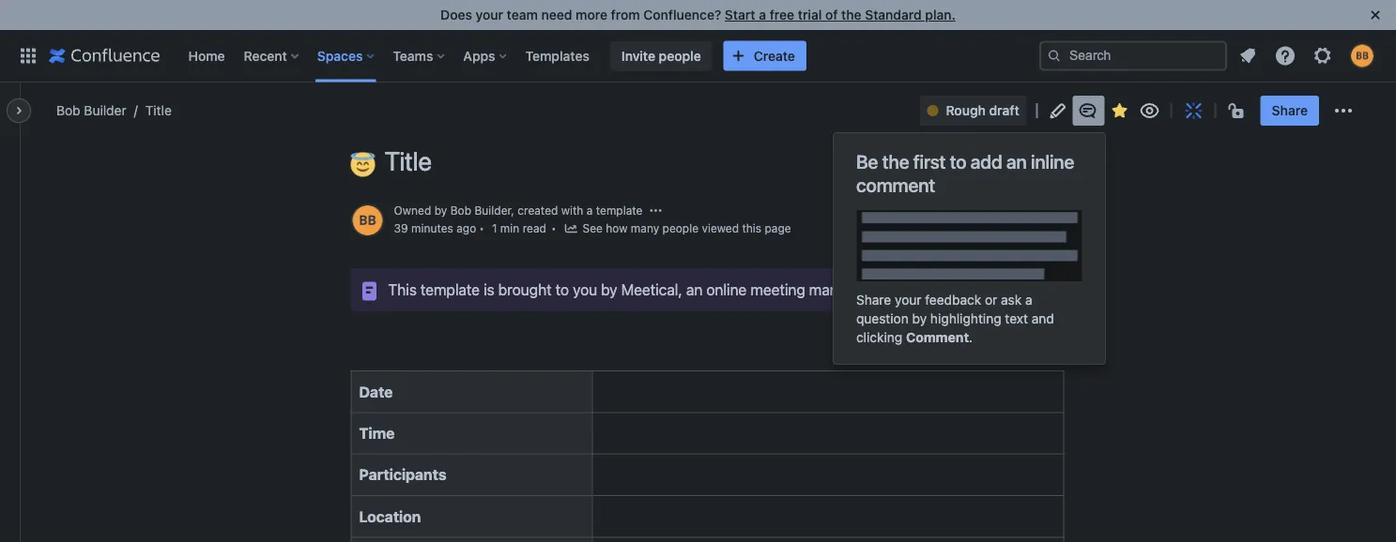 Task type: vqa. For each thing, say whether or not it's contained in the screenshot.
topmost "Create content" image
no



Task type: locate. For each thing, give the bounding box(es) containing it.
0 vertical spatial your
[[476, 7, 503, 23]]

the right of on the top of the page
[[841, 7, 862, 23]]

banner
[[0, 30, 1396, 83]]

many
[[631, 222, 659, 235]]

1 horizontal spatial share
[[1272, 103, 1308, 118]]

0 horizontal spatial a
[[587, 204, 593, 217]]

a right the ask
[[1026, 293, 1033, 308]]

bob builder image
[[353, 206, 383, 236]]

builder
[[84, 103, 126, 118], [475, 204, 511, 217]]

team
[[507, 7, 538, 23]]

rough
[[946, 103, 986, 118]]

a left free
[[759, 7, 766, 23]]

2 vertical spatial a
[[1026, 293, 1033, 308]]

0 vertical spatial by
[[434, 204, 447, 217]]

1 horizontal spatial by
[[601, 281, 617, 299]]

by
[[434, 204, 447, 217], [601, 281, 617, 299], [912, 311, 927, 327]]

0 vertical spatial people
[[659, 48, 701, 63]]

your up the question
[[895, 293, 922, 308]]

bob builder link up 1
[[450, 204, 511, 217]]

your inside share your feedback or ask a question by highlighting text and clicking
[[895, 293, 922, 308]]

39
[[394, 222, 408, 235]]

title right bob builder
[[145, 103, 172, 118]]

your left team
[[476, 7, 503, 23]]

a inside share your feedback or ask a question by highlighting text and clicking
[[1026, 293, 1033, 308]]

quick summary image
[[1183, 100, 1205, 122]]

people down manage page ownership image at top left
[[663, 222, 699, 235]]

0 horizontal spatial the
[[841, 7, 862, 23]]

a
[[759, 7, 766, 23], [587, 204, 593, 217], [1026, 293, 1033, 308]]

1 vertical spatial builder
[[475, 204, 511, 217]]

an left online on the right of page
[[686, 281, 703, 299]]

0 vertical spatial an
[[1007, 151, 1027, 173]]

by inside share your feedback or ask a question by highlighting text and clicking
[[912, 311, 927, 327]]

the
[[841, 7, 862, 23], [882, 151, 909, 173]]

1 vertical spatial to
[[556, 281, 569, 299]]

feedback
[[925, 293, 982, 308]]

to left you
[[556, 281, 569, 299]]

standard
[[865, 7, 922, 23]]

0 horizontal spatial bob
[[56, 103, 80, 118]]

min
[[500, 222, 520, 235]]

1 min read
[[492, 222, 546, 235]]

:innocent: image
[[351, 153, 375, 177], [351, 153, 375, 177]]

create
[[754, 48, 795, 63]]

2 vertical spatial by
[[912, 311, 927, 327]]

this
[[388, 281, 417, 299]]

bob right expand sidebar image
[[56, 103, 80, 118]]

template up how
[[596, 204, 643, 217]]

bob
[[56, 103, 80, 118], [450, 204, 471, 217]]

online
[[706, 281, 747, 299]]

template left the is
[[421, 281, 480, 299]]

an
[[1007, 151, 1027, 173], [686, 281, 703, 299]]

to left add
[[950, 151, 967, 173]]

panel note image
[[358, 280, 381, 303]]

share inside share your feedback or ask a question by highlighting text and clicking
[[856, 293, 891, 308]]

of
[[825, 7, 838, 23]]

1 vertical spatial template
[[421, 281, 480, 299]]

start watching image
[[1139, 100, 1161, 122]]

text
[[1005, 311, 1028, 327]]

bob up ago
[[450, 204, 471, 217]]

confluence image
[[49, 45, 160, 67], [49, 45, 160, 67]]

tool.
[[901, 281, 931, 299]]

1 horizontal spatial to
[[950, 151, 967, 173]]

brought
[[498, 281, 552, 299]]

1 horizontal spatial the
[[882, 151, 909, 173]]

an right add
[[1007, 151, 1027, 173]]

0 horizontal spatial share
[[856, 293, 891, 308]]

your
[[476, 7, 503, 23], [895, 293, 922, 308]]

your for feedback
[[895, 293, 922, 308]]

by up 39 minutes ago on the left
[[434, 204, 447, 217]]

ask
[[1001, 293, 1022, 308]]

0 vertical spatial to
[[950, 151, 967, 173]]

search image
[[1047, 48, 1062, 63]]

comment icon image
[[1077, 100, 1099, 122]]

see how many people viewed this page button
[[564, 220, 791, 239]]

free
[[770, 7, 795, 23]]

comment
[[906, 330, 969, 346]]

an inside the be the first to add an inline comment
[[1007, 151, 1027, 173]]

people down confluence?
[[659, 48, 701, 63]]

does
[[441, 7, 472, 23]]

page
[[765, 222, 791, 235]]

read
[[523, 222, 546, 235]]

to
[[950, 151, 967, 173], [556, 281, 569, 299]]

2 horizontal spatial a
[[1026, 293, 1033, 308]]

1 vertical spatial the
[[882, 151, 909, 173]]

edit this page image
[[1047, 100, 1069, 122]]

templates
[[525, 48, 590, 63]]

recent button
[[238, 41, 306, 71]]

people
[[659, 48, 701, 63], [663, 222, 699, 235]]

is
[[484, 281, 495, 299]]

0 horizontal spatial your
[[476, 7, 503, 23]]

by right you
[[601, 281, 617, 299]]

time
[[359, 425, 395, 443]]

39 minutes ago
[[394, 222, 476, 235]]

more
[[576, 7, 608, 23]]

owned by bob builder , created with a template
[[394, 204, 643, 217]]

0 horizontal spatial bob builder link
[[56, 101, 126, 120]]

a right with
[[587, 204, 593, 217]]

title up owned
[[385, 146, 432, 177]]

share inside dropdown button
[[1272, 103, 1308, 118]]

bob builder link right expand sidebar image
[[56, 101, 126, 120]]

1 horizontal spatial your
[[895, 293, 922, 308]]

be
[[856, 151, 878, 173]]

confluence?
[[644, 7, 721, 23]]

builder right expand sidebar image
[[84, 103, 126, 118]]

the inside the be the first to add an inline comment
[[882, 151, 909, 173]]

more actions image
[[1333, 100, 1355, 122]]

0 vertical spatial share
[[1272, 103, 1308, 118]]

date
[[359, 383, 393, 401]]

builder up 1
[[475, 204, 511, 217]]

2 horizontal spatial by
[[912, 311, 927, 327]]

the up comment
[[882, 151, 909, 173]]

unstar image
[[1109, 100, 1131, 122]]

this template is brought to you by meetical, an online meeting management tool.
[[388, 281, 931, 299]]

0 vertical spatial title
[[145, 103, 172, 118]]

appswitcher icon image
[[17, 45, 39, 67]]

0 horizontal spatial an
[[686, 281, 703, 299]]

close image
[[1364, 4, 1387, 26]]

spaces button
[[312, 41, 382, 71]]

home link
[[183, 41, 231, 71]]

template
[[596, 204, 643, 217], [421, 281, 480, 299]]

0 horizontal spatial builder
[[84, 103, 126, 118]]

invite people button
[[610, 41, 712, 71]]

1 horizontal spatial template
[[596, 204, 643, 217]]

0 vertical spatial bob builder link
[[56, 101, 126, 120]]

0 vertical spatial the
[[841, 7, 862, 23]]

1 vertical spatial share
[[856, 293, 891, 308]]

bob builder link
[[56, 101, 126, 120], [450, 204, 511, 217]]

clicking
[[856, 330, 903, 346]]

location
[[359, 508, 421, 526]]

0 vertical spatial a
[[759, 7, 766, 23]]

see how many people viewed this page
[[583, 222, 791, 235]]

1 vertical spatial bob builder link
[[450, 204, 511, 217]]

1 vertical spatial title
[[385, 146, 432, 177]]

share right no restrictions image
[[1272, 103, 1308, 118]]

0 horizontal spatial to
[[556, 281, 569, 299]]

participants
[[359, 466, 446, 484]]

share up the question
[[856, 293, 891, 308]]

by up comment
[[912, 311, 927, 327]]

share
[[1272, 103, 1308, 118], [856, 293, 891, 308]]

1 vertical spatial an
[[686, 281, 703, 299]]

no restrictions image
[[1227, 100, 1250, 122]]

1 horizontal spatial an
[[1007, 151, 1027, 173]]

settings icon image
[[1312, 45, 1334, 67]]

be the first to add an inline comment
[[856, 151, 1074, 196]]

meetical,
[[621, 281, 682, 299]]

1 vertical spatial bob
[[450, 204, 471, 217]]

created
[[518, 204, 558, 217]]

highlighting
[[931, 311, 1002, 327]]

1 vertical spatial people
[[663, 222, 699, 235]]

1 vertical spatial your
[[895, 293, 922, 308]]



Task type: describe. For each thing, give the bounding box(es) containing it.
1 horizontal spatial bob
[[450, 204, 471, 217]]

plan.
[[925, 7, 956, 23]]

notification icon image
[[1237, 45, 1259, 67]]

help icon image
[[1274, 45, 1297, 67]]

share for share
[[1272, 103, 1308, 118]]

start
[[725, 7, 756, 23]]

viewed
[[702, 222, 739, 235]]

apps
[[463, 48, 495, 63]]

does your team need more from confluence? start a free trial of the standard plan.
[[441, 7, 956, 23]]

1
[[492, 222, 497, 235]]

add
[[971, 151, 1002, 173]]

to inside the be the first to add an inline comment
[[950, 151, 967, 173]]

management
[[809, 281, 898, 299]]

invite
[[622, 48, 655, 63]]

0 vertical spatial template
[[596, 204, 643, 217]]

and
[[1032, 311, 1054, 327]]

comment
[[856, 174, 935, 196]]

1 vertical spatial by
[[601, 281, 617, 299]]

0 horizontal spatial template
[[421, 281, 480, 299]]

with
[[561, 204, 584, 217]]

banner containing home
[[0, 30, 1396, 83]]

1 horizontal spatial bob builder link
[[450, 204, 511, 217]]

0 horizontal spatial by
[[434, 204, 447, 217]]

Search field
[[1040, 41, 1227, 71]]

people inside global element
[[659, 48, 701, 63]]

meeting
[[751, 281, 805, 299]]

owned
[[394, 204, 431, 217]]

create button
[[724, 41, 807, 71]]

apps button
[[458, 41, 514, 71]]

you
[[573, 281, 597, 299]]

share button
[[1261, 96, 1319, 126]]

see
[[583, 222, 603, 235]]

with a template button
[[561, 202, 643, 219]]

1 vertical spatial a
[[587, 204, 593, 217]]

start a free trial of the standard plan. link
[[725, 7, 956, 23]]

comment .
[[906, 330, 973, 346]]

global element
[[11, 30, 1040, 82]]

ago
[[457, 222, 476, 235]]

bob builder
[[56, 103, 126, 118]]

home
[[188, 48, 225, 63]]

teams button
[[387, 41, 452, 71]]

inline
[[1031, 151, 1074, 173]]

templates link
[[520, 41, 595, 71]]

share for share your feedback or ask a question by highlighting text and clicking
[[856, 293, 891, 308]]

0 horizontal spatial title
[[145, 103, 172, 118]]

your for team
[[476, 7, 503, 23]]

teams
[[393, 48, 433, 63]]

0 vertical spatial builder
[[84, 103, 126, 118]]

from
[[611, 7, 640, 23]]

recent
[[244, 48, 287, 63]]

1 horizontal spatial a
[[759, 7, 766, 23]]

question
[[856, 311, 909, 327]]

title link
[[126, 101, 172, 120]]

rough draft
[[946, 103, 1020, 118]]

,
[[511, 204, 515, 217]]

draft
[[989, 103, 1020, 118]]

expand sidebar image
[[0, 92, 41, 130]]

1 horizontal spatial builder
[[475, 204, 511, 217]]

or
[[985, 293, 998, 308]]

invite people
[[622, 48, 701, 63]]

spaces
[[317, 48, 363, 63]]

manage page ownership image
[[648, 203, 663, 218]]

0 vertical spatial bob
[[56, 103, 80, 118]]

share your feedback or ask a question by highlighting text and clicking
[[856, 293, 1054, 346]]

.
[[969, 330, 973, 346]]

first
[[914, 151, 946, 173]]

minutes
[[411, 222, 453, 235]]

need
[[541, 7, 572, 23]]

this
[[742, 222, 762, 235]]

1 horizontal spatial title
[[385, 146, 432, 177]]

trial
[[798, 7, 822, 23]]

how
[[606, 222, 628, 235]]



